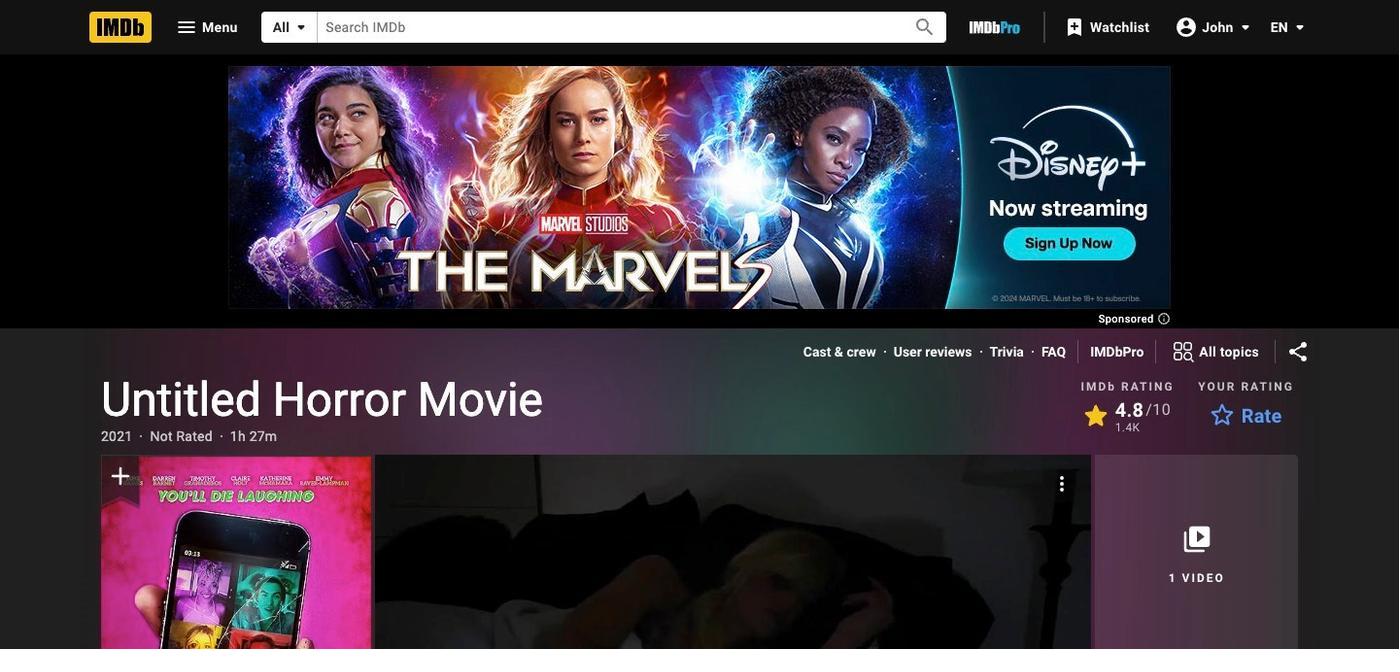 Task type: describe. For each thing, give the bounding box(es) containing it.
Search IMDb text field
[[318, 12, 892, 42]]

share on social media image
[[1287, 340, 1310, 363]]

arrow drop down image
[[290, 16, 313, 39]]

submit search image
[[914, 16, 937, 39]]

claire holt, nick simon, katherine mcnamara, luke baines, timothy granaderos, darren barnet, and emmy raver-lampman in untitled horror movie (2021) image
[[101, 456, 372, 649]]

0 horizontal spatial arrow drop down image
[[1234, 15, 1257, 38]]

categories image
[[1172, 340, 1196, 363]]

menu image
[[175, 16, 198, 39]]



Task type: locate. For each thing, give the bounding box(es) containing it.
watch official trailer element
[[375, 455, 1092, 649], [375, 455, 1092, 649]]

arrow drop down image
[[1234, 15, 1257, 38], [1289, 16, 1312, 39]]

home image
[[89, 12, 152, 43]]

0 horizontal spatial group
[[101, 455, 372, 649]]

video autoplay preference image
[[1051, 472, 1074, 496]]

None search field
[[261, 12, 946, 43]]

group
[[375, 455, 1092, 649], [101, 455, 372, 649]]

watchlist image
[[1063, 16, 1086, 39]]

None field
[[318, 12, 892, 42]]

1 horizontal spatial arrow drop down image
[[1289, 16, 1312, 39]]

watch official trailer image
[[375, 455, 1092, 649]]

1 horizontal spatial group
[[375, 455, 1092, 649]]

account circle image
[[1175, 15, 1198, 38]]



Task type: vqa. For each thing, say whether or not it's contained in the screenshot.
group to the left
yes



